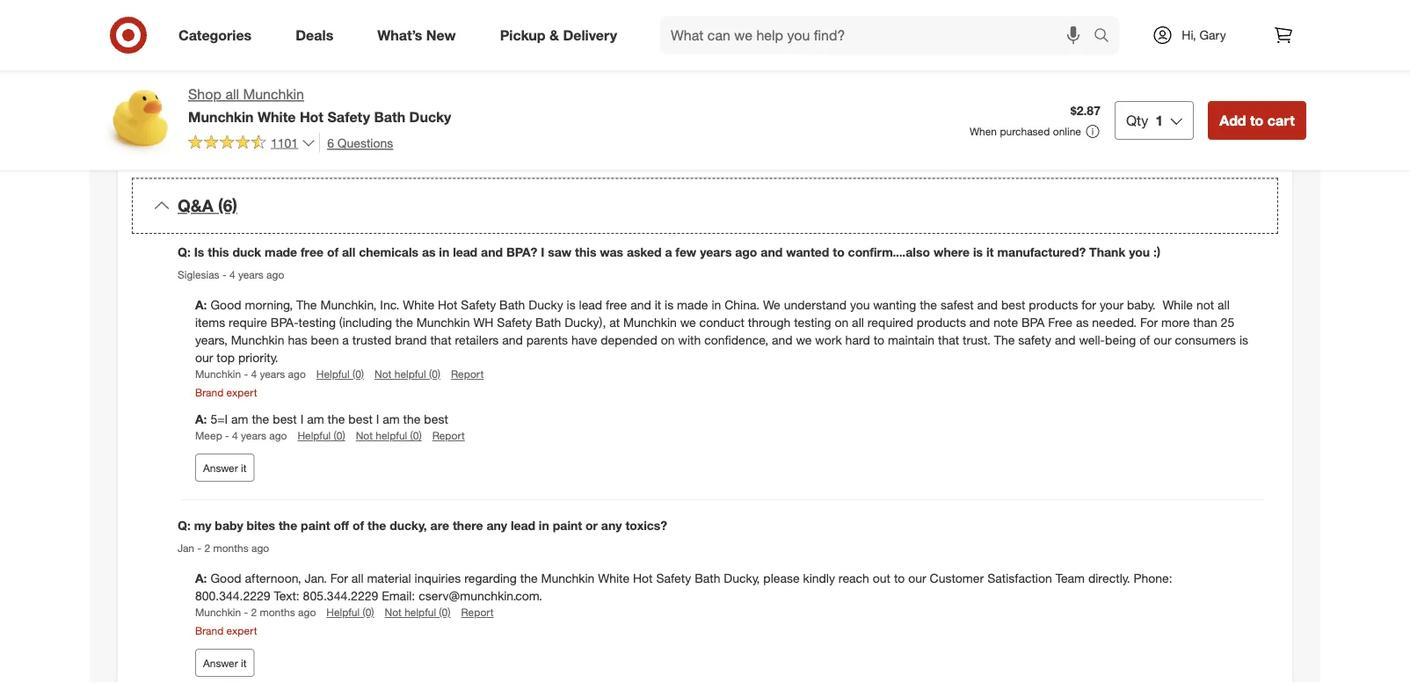 Task type: vqa. For each thing, say whether or not it's contained in the screenshot.
About this item on the top of the page
no



Task type: locate. For each thing, give the bounding box(es) containing it.
answer it for a:
[[203, 461, 247, 474]]

material
[[367, 570, 411, 586]]

safety down toxics?
[[656, 570, 691, 586]]

1 horizontal spatial any
[[601, 518, 622, 533]]

not helpful  (0) button for white
[[375, 366, 440, 381]]

you left wanting
[[850, 297, 870, 312]]

1 horizontal spatial white
[[403, 297, 434, 312]]

lead for and
[[453, 245, 477, 260]]

inc.
[[380, 297, 399, 312]]

well-
[[1079, 332, 1105, 348]]

retailers
[[455, 332, 499, 348]]

bites
[[247, 518, 275, 533]]

1 expert from the top
[[226, 386, 257, 399]]

1 ship from the top
[[236, 83, 259, 98]]

- right siglesias
[[222, 268, 226, 281]]

on left with
[[661, 332, 675, 348]]

shipping inside shipping details estimated ship dimensions: 5.07 inches length x 3.85 inches width x 3.14 inches height estimated ship weight: 0.18 pounds
[[178, 57, 236, 75]]

2 horizontal spatial am
[[383, 411, 400, 427]]

1 vertical spatial answer
[[203, 656, 238, 670]]

to right out
[[894, 570, 905, 586]]

helpful down 'brand'
[[394, 367, 426, 380]]

2 shipping from the top
[[178, 57, 236, 75]]

1 shipping from the top
[[178, 12, 247, 32]]

1 brand expert from the top
[[195, 386, 257, 399]]

of right being
[[1139, 332, 1150, 348]]

helpful  (0) button down 805.344.2229
[[326, 605, 374, 620]]

1 vertical spatial ducky
[[529, 297, 563, 312]]

1 vertical spatial months
[[260, 606, 295, 619]]

answer down munchkin - 2 months ago
[[203, 656, 238, 670]]

as inside q: is this duck made free of all chemicals as in lead and bpa? i saw this was asked a few years ago and wanted to confirm....also where is it manufactured? thank you :) siglesias - 4 years ago
[[422, 245, 436, 260]]

good afternoon, jan. for all material inquiries regarding the munchkin white hot safety bath ducky, please kindly reach out to our customer satisfaction team directly. phone: 800.344.2229 text: 805.344.2229 email: cserv@munchkin.com.
[[195, 570, 1172, 603]]

0 horizontal spatial we
[[680, 315, 696, 330]]

2 right jan
[[204, 541, 210, 554]]

0 horizontal spatial on
[[661, 332, 675, 348]]

kindly
[[803, 570, 835, 586]]

1 answer it button from the top
[[195, 454, 254, 482]]

answer it down munchkin - 2 months ago
[[203, 656, 247, 670]]

0 vertical spatial shipping
[[178, 12, 247, 32]]

1 answer it from the top
[[203, 461, 247, 474]]

details
[[240, 57, 285, 75], [784, 57, 829, 75]]

3.14
[[557, 83, 581, 98]]

1 vertical spatial helpful  (0) button
[[298, 428, 345, 443]]

good inside good morning, the munchkin, inc. white hot safety bath ducky is lead free and it is made in china. we understand you wanting the safest and best products for your baby.  while not all items require bpa-testing (including the munchkin wh safety bath ducky), at munchkin we conduct through testing on all required products and note bpa free as needed. for more than 25 years, munchkin has been a trusted brand that retailers and parents have depended on with confidence, and we work hard to maintain that trust. the safety and well-being of our consumers is our top priority.
[[210, 297, 241, 312]]

not helpful  (0)
[[375, 367, 440, 380], [356, 429, 422, 442], [385, 606, 451, 619]]

a inside this item must be returned within 90 days of the date it was purchased in store, shipped, delivered by a shipt shopper, or made ready for pickup. for complete information.
[[805, 118, 812, 133]]

length
[[400, 83, 434, 98]]

shipping inside dropdown button
[[178, 12, 247, 32]]

ducky
[[409, 108, 451, 125], [529, 297, 563, 312]]

inches right 3.14 at the left
[[584, 83, 620, 98]]

i inside q: is this duck made free of all chemicals as in lead and bpa? i saw this was asked a few years ago and wanted to confirm....also where is it manufactured? thank you :) siglesias - 4 years ago
[[541, 245, 545, 260]]

0 vertical spatial answer it
[[203, 461, 247, 474]]

0 vertical spatial white
[[258, 108, 296, 125]]

0 vertical spatial estimated
[[178, 83, 233, 98]]

0 vertical spatial q:
[[178, 245, 191, 260]]

white up 1101
[[258, 108, 296, 125]]

answer it button down meep
[[195, 454, 254, 482]]

the left ducky,
[[367, 518, 386, 533]]

white
[[258, 108, 296, 125], [403, 297, 434, 312], [598, 570, 630, 586]]

for inside good afternoon, jan. for all material inquiries regarding the munchkin white hot safety bath ducky, please kindly reach out to our customer satisfaction team directly. phone: 800.344.2229 text: 805.344.2229 email: cserv@munchkin.com.
[[330, 570, 348, 586]]

0 vertical spatial hot
[[300, 108, 323, 125]]

was
[[1042, 100, 1064, 116], [600, 245, 623, 260]]

0 horizontal spatial or
[[586, 518, 598, 533]]

all inside good afternoon, jan. for all material inquiries regarding the munchkin white hot safety bath ducky, please kindly reach out to our customer satisfaction team directly. phone: 800.344.2229 text: 805.344.2229 email: cserv@munchkin.com.
[[351, 570, 364, 586]]

1 horizontal spatial as
[[1076, 315, 1089, 330]]

0.18
[[306, 100, 330, 116]]

and
[[481, 245, 503, 260], [761, 245, 783, 260], [630, 297, 651, 312], [977, 297, 998, 312], [969, 315, 990, 330], [502, 332, 523, 348], [772, 332, 793, 348], [1055, 332, 1076, 348]]

0 vertical spatial for
[[982, 118, 997, 133]]

weight:
[[263, 100, 303, 116]]

not helpful  (0) for material
[[385, 606, 451, 619]]

shipping for shipping & returns
[[178, 12, 247, 32]]

1 horizontal spatial this
[[575, 245, 596, 260]]

as inside good morning, the munchkin, inc. white hot safety bath ducky is lead free and it is made in china. we understand you wanting the safest and best products for your baby.  while not all items require bpa-testing (including the munchkin wh safety bath ducky), at munchkin we conduct through testing on all required products and note bpa free as needed. for more than 25 years, munchkin has been a trusted brand that retailers and parents have depended on with confidence, and we work hard to maintain that trust. the safety and well-being of our consumers is our top priority.
[[1076, 315, 1089, 330]]

q&a (6)
[[178, 195, 237, 216]]

1 a: from the top
[[195, 297, 210, 312]]

1 horizontal spatial hot
[[438, 297, 458, 312]]

jan
[[178, 541, 194, 554]]

good inside good afternoon, jan. for all material inquiries regarding the munchkin white hot safety bath ducky, please kindly reach out to our customer satisfaction team directly. phone: 800.344.2229 text: 805.344.2229 email: cserv@munchkin.com.
[[210, 570, 241, 586]]

it down meep - 4 years ago
[[241, 461, 247, 474]]

0 horizontal spatial white
[[258, 108, 296, 125]]

baby.
[[1127, 297, 1156, 312]]

brand up 5=i
[[195, 386, 224, 399]]

2 vertical spatial white
[[598, 570, 630, 586]]

free
[[1048, 315, 1073, 330]]

to right add
[[1250, 112, 1264, 129]]

information.
[[926, 136, 991, 151]]

q: inside q: my baby bites the paint off of the ducky, are there any lead in paint or any toxics? jan - 2 months ago
[[178, 518, 191, 533]]

0 vertical spatial brand
[[195, 386, 224, 399]]

2 answer it button from the top
[[195, 649, 254, 677]]

good up 800.344.2229
[[210, 570, 241, 586]]

2 vertical spatial lead
[[511, 518, 535, 533]]

1 horizontal spatial for
[[1140, 315, 1158, 330]]

by
[[789, 118, 802, 133]]

0 horizontal spatial was
[[600, 245, 623, 260]]

2 horizontal spatial hot
[[633, 570, 653, 586]]

q: inside q: is this duck made free of all chemicals as in lead and bpa? i saw this was asked a few years ago and wanted to confirm....also where is it manufactured? thank you :) siglesias - 4 years ago
[[178, 245, 191, 260]]

1 vertical spatial helpful
[[376, 429, 407, 442]]

helpful  (0) button for munchkin,
[[316, 366, 364, 381]]

0 vertical spatial 4
[[229, 268, 235, 281]]

1 inches from the left
[[360, 83, 396, 98]]

all inside q: is this duck made free of all chemicals as in lead and bpa? i saw this was asked a few years ago and wanted to confirm....also where is it manufactured? thank you :) siglesias - 4 years ago
[[342, 245, 355, 260]]

1101
[[271, 135, 298, 150]]

0 vertical spatial free
[[301, 245, 323, 260]]

not helpful  (0) for white
[[375, 367, 440, 380]]

or down within
[[899, 118, 910, 133]]

0 vertical spatial purchased
[[1068, 100, 1126, 116]]

2 q: from the top
[[178, 518, 191, 533]]

q: for q: is this duck made free of all chemicals as in lead and bpa? i saw this was asked a few years ago and wanted to confirm....also where is it manufactured? thank you :)
[[178, 245, 191, 260]]

0 vertical spatial not helpful  (0)
[[375, 367, 440, 380]]

1 x from the left
[[437, 83, 444, 98]]

1
[[1155, 112, 1163, 129]]

2 expert from the top
[[226, 624, 257, 637]]

team
[[1055, 570, 1085, 586]]

wanting
[[873, 297, 916, 312]]

this right saw
[[575, 245, 596, 260]]

lead inside q: is this duck made free of all chemicals as in lead and bpa? i saw this was asked a few years ago and wanted to confirm....also where is it manufactured? thank you :) siglesias - 4 years ago
[[453, 245, 477, 260]]

good up items
[[210, 297, 241, 312]]

helpful  (0) for munchkin,
[[316, 367, 364, 380]]

any right there
[[487, 518, 507, 533]]

expert down munchkin - 2 months ago
[[226, 624, 257, 637]]

inches right 3.85
[[474, 83, 510, 98]]

a: 5=i am the best i am the best i am the best
[[195, 411, 448, 427]]

0 vertical spatial ship
[[236, 83, 259, 98]]

report button for hot
[[451, 366, 484, 381]]

or left toxics?
[[586, 518, 598, 533]]

answer it button
[[195, 454, 254, 482], [195, 649, 254, 677]]

0 horizontal spatial a
[[342, 332, 349, 348]]

white down toxics?
[[598, 570, 630, 586]]

the right regarding
[[520, 570, 538, 586]]

it inside q: is this duck made free of all chemicals as in lead and bpa? i saw this was asked a few years ago and wanted to confirm....also where is it manufactured? thank you :) siglesias - 4 years ago
[[986, 245, 994, 260]]

0 vertical spatial made
[[913, 118, 944, 133]]

1 horizontal spatial x
[[547, 83, 554, 98]]

helpful down a: 5=i am the best i am the best i am the best
[[298, 429, 331, 442]]

categories
[[178, 26, 252, 44]]

2 vertical spatial not
[[385, 606, 402, 619]]

helpful
[[316, 367, 350, 380], [298, 429, 331, 442], [326, 606, 360, 619]]

1101 link
[[188, 133, 316, 154]]

customer
[[930, 570, 984, 586]]

& left returns
[[252, 12, 263, 32]]

0 vertical spatial 2
[[204, 541, 210, 554]]

free up at
[[606, 297, 627, 312]]

safety
[[327, 108, 370, 125], [461, 297, 496, 312], [497, 315, 532, 330], [656, 570, 691, 586]]

it right date
[[1032, 100, 1039, 116]]

1 vertical spatial brand
[[195, 624, 224, 637]]

- right jan
[[197, 541, 201, 554]]

- for munchkin - 2 months ago
[[244, 606, 248, 619]]

2 brand from the top
[[195, 624, 224, 637]]

0 horizontal spatial ducky
[[409, 108, 451, 125]]

1 horizontal spatial lead
[[511, 518, 535, 533]]

0 horizontal spatial x
[[437, 83, 444, 98]]

helpful down email: on the left of page
[[405, 606, 436, 619]]

was inside this item must be returned within 90 days of the date it was purchased in store, shipped, delivered by a shipt shopper, or made ready for pickup. for complete information.
[[1042, 100, 1064, 116]]

1 good from the top
[[210, 297, 241, 312]]

0 vertical spatial helpful  (0) button
[[316, 366, 364, 381]]

0 vertical spatial on
[[835, 315, 849, 330]]

you inside good morning, the munchkin, inc. white hot safety bath ducky is lead free and it is made in china. we understand you wanting the safest and best products for your baby.  while not all items require bpa-testing (including the munchkin wh safety bath ducky), at munchkin we conduct through testing on all required products and note bpa free as needed. for more than 25 years, munchkin has been a trusted brand that retailers and parents have depended on with confidence, and we work hard to maintain that trust. the safety and well-being of our consumers is our top priority.
[[850, 297, 870, 312]]

to right the wanted
[[833, 245, 845, 260]]

bath
[[374, 108, 405, 125], [499, 297, 525, 312], [535, 315, 561, 330], [695, 570, 720, 586]]

of inside q: my baby bites the paint off of the ducky, are there any lead in paint or any toxics? jan - 2 months ago
[[352, 518, 364, 533]]

2 horizontal spatial our
[[1153, 332, 1172, 348]]

there
[[453, 518, 483, 533]]

answer for munchkin - 2 months ago
[[203, 656, 238, 670]]

2 testing from the left
[[794, 315, 831, 330]]

pickup & delivery link
[[485, 16, 639, 55]]

for up 805.344.2229
[[330, 570, 348, 586]]

& inside dropdown button
[[252, 12, 263, 32]]

& for pickup
[[549, 26, 559, 44]]

1 answer from the top
[[203, 461, 238, 474]]

answer it button for a:
[[195, 454, 254, 482]]

4 right meep
[[232, 429, 238, 442]]

2 details from the left
[[784, 57, 829, 75]]

- down 800.344.2229
[[244, 606, 248, 619]]

0 horizontal spatial our
[[195, 350, 213, 365]]

q: left my
[[178, 518, 191, 533]]

helpful down 805.344.2229
[[326, 606, 360, 619]]

all up 805.344.2229
[[351, 570, 364, 586]]

- inside q: is this duck made free of all chemicals as in lead and bpa? i saw this was asked a few years ago and wanted to confirm....also where is it manufactured? thank you :) siglesias - 4 years ago
[[222, 268, 226, 281]]

1 details from the left
[[240, 57, 285, 75]]

products
[[1029, 297, 1078, 312], [917, 315, 966, 330]]

of right off
[[352, 518, 364, 533]]

off
[[334, 518, 349, 533]]

brand for good morning, the munchkin, inc. white hot safety bath ducky is lead free and it is made in china. we understand you wanting the safest and best products for your baby.  while not all items require bpa-testing (including the munchkin wh safety bath ducky), at munchkin we conduct through testing on all required products and note bpa free as needed. for more than 25 years, munchkin has been a trusted brand that retailers and parents have depended on with confidence, and we work hard to maintain that trust. the safety and well-being of our consumers is our top priority.
[[195, 386, 224, 399]]

that right 'brand'
[[430, 332, 451, 348]]

2 good from the top
[[210, 570, 241, 586]]

0 vertical spatial you
[[1129, 245, 1150, 260]]

width
[[514, 83, 544, 98]]

0 vertical spatial our
[[1153, 332, 1172, 348]]

expert for good afternoon, jan. for all material inquiries regarding the munchkin white hot safety bath ducky, please kindly reach out to our customer satisfaction team directly. phone: 800.344.2229 text: 805.344.2229 email: cserv@munchkin.com.
[[226, 624, 257, 637]]

and up note
[[977, 297, 998, 312]]

as up well-
[[1076, 315, 1089, 330]]

2 am from the left
[[307, 411, 324, 427]]

-
[[222, 268, 226, 281], [244, 367, 248, 380], [225, 429, 229, 442], [197, 541, 201, 554], [244, 606, 248, 619]]

helpful for jan.
[[326, 606, 360, 619]]

we
[[680, 315, 696, 330], [796, 332, 812, 348]]

2 brand expert from the top
[[195, 624, 257, 637]]

made down '90'
[[913, 118, 944, 133]]

details up dimensions:
[[240, 57, 285, 75]]

1 horizontal spatial for
[[982, 118, 997, 133]]

munchkin down 800.344.2229
[[195, 606, 241, 619]]

details for return
[[784, 57, 829, 75]]

it inside good morning, the munchkin, inc. white hot safety bath ducky is lead free and it is made in china. we understand you wanting the safest and best products for your baby.  while not all items require bpa-testing (including the munchkin wh safety bath ducky), at munchkin we conduct through testing on all required products and note bpa free as needed. for more than 25 years, munchkin has been a trusted brand that retailers and parents have depended on with confidence, and we work hard to maintain that trust. the safety and well-being of our consumers is our top priority.
[[655, 297, 661, 312]]

for right ready
[[982, 118, 997, 133]]

munchkin right regarding
[[541, 570, 595, 586]]

of inside good morning, the munchkin, inc. white hot safety bath ducky is lead free and it is made in china. we understand you wanting the safest and best products for your baby.  while not all items require bpa-testing (including the munchkin wh safety bath ducky), at munchkin we conduct through testing on all required products and note bpa free as needed. for more than 25 years, munchkin has been a trusted brand that retailers and parents have depended on with confidence, and we work hard to maintain that trust. the safety and well-being of our consumers is our top priority.
[[1139, 332, 1150, 348]]

our down years,
[[195, 350, 213, 365]]

gary
[[1199, 27, 1226, 43]]

good for morning,
[[210, 297, 241, 312]]

testing
[[299, 315, 336, 330], [794, 315, 831, 330]]

x left 3.85
[[437, 83, 444, 98]]

2 vertical spatial report button
[[461, 605, 494, 620]]

1 horizontal spatial made
[[677, 297, 708, 312]]

required
[[867, 315, 913, 330]]

a right "been"
[[342, 332, 349, 348]]

2 horizontal spatial inches
[[584, 83, 620, 98]]

you
[[1129, 245, 1150, 260], [850, 297, 870, 312]]

3 a: from the top
[[195, 570, 210, 586]]

0 vertical spatial brand expert
[[195, 386, 257, 399]]

1 horizontal spatial paint
[[553, 518, 582, 533]]

1 horizontal spatial free
[[606, 297, 627, 312]]

lead
[[453, 245, 477, 260], [579, 297, 602, 312], [511, 518, 535, 533]]

ago up china.
[[735, 245, 757, 260]]

1 q: from the top
[[178, 245, 191, 260]]

0 vertical spatial report
[[451, 367, 484, 380]]

a inside good morning, the munchkin, inc. white hot safety bath ducky is lead free and it is made in china. we understand you wanting the safest and best products for your baby.  while not all items require bpa-testing (including the munchkin wh safety bath ducky), at munchkin we conduct through testing on all required products and note bpa free as needed. for more than 25 years, munchkin has been a trusted brand that retailers and parents have depended on with confidence, and we work hard to maintain that trust. the safety and well-being of our consumers is our top priority.
[[342, 332, 349, 348]]

jan.
[[305, 570, 327, 586]]

years down priority.
[[260, 367, 285, 380]]

lead up ducky),
[[579, 297, 602, 312]]

a for few
[[665, 245, 672, 260]]

x left 3.14 at the left
[[547, 83, 554, 98]]

a inside q: is this duck made free of all chemicals as in lead and bpa? i saw this was asked a few years ago and wanted to confirm....also where is it manufactured? thank you :) siglesias - 4 years ago
[[665, 245, 672, 260]]

2 answer it from the top
[[203, 656, 247, 670]]

not helpful  (0) button
[[375, 366, 440, 381], [356, 428, 422, 443], [385, 605, 451, 620]]

not helpful  (0) down a: 5=i am the best i am the best i am the best
[[356, 429, 422, 442]]

our inside good afternoon, jan. for all material inquiries regarding the munchkin white hot safety bath ducky, please kindly reach out to our customer satisfaction team directly. phone: 800.344.2229 text: 805.344.2229 email: cserv@munchkin.com.
[[908, 570, 926, 586]]

white inside good morning, the munchkin, inc. white hot safety bath ducky is lead free and it is made in china. we understand you wanting the safest and best products for your baby.  while not all items require bpa-testing (including the munchkin wh safety bath ducky), at munchkin we conduct through testing on all required products and note bpa free as needed. for more than 25 years, munchkin has been a trusted brand that retailers and parents have depended on with confidence, and we work hard to maintain that trust. the safety and well-being of our consumers is our top priority.
[[403, 297, 434, 312]]

5.07
[[333, 83, 357, 98]]

purchased up online
[[1068, 100, 1126, 116]]

to inside good afternoon, jan. for all material inquiries regarding the munchkin white hot safety bath ducky, please kindly reach out to our customer satisfaction team directly. phone: 800.344.2229 text: 805.344.2229 email: cserv@munchkin.com.
[[894, 570, 905, 586]]

1 am from the left
[[231, 411, 248, 427]]

paint left off
[[301, 518, 330, 533]]

white inside shop all munchkin munchkin white hot safety bath ducky
[[258, 108, 296, 125]]

the left date
[[984, 100, 1001, 116]]

meep
[[195, 429, 222, 442]]

safety up the wh in the top left of the page
[[461, 297, 496, 312]]

1 horizontal spatial testing
[[794, 315, 831, 330]]

1 vertical spatial for
[[330, 570, 348, 586]]

1 horizontal spatial we
[[796, 332, 812, 348]]

we left work
[[796, 332, 812, 348]]

0 horizontal spatial inches
[[360, 83, 396, 98]]

parents
[[526, 332, 568, 348]]

2 inches from the left
[[474, 83, 510, 98]]

made inside good morning, the munchkin, inc. white hot safety bath ducky is lead free and it is made in china. we understand you wanting the safest and best products for your baby.  while not all items require bpa-testing (including the munchkin wh safety bath ducky), at munchkin we conduct through testing on all required products and note bpa free as needed. for more than 25 years, munchkin has been a trusted brand that retailers and parents have depended on with confidence, and we work hard to maintain that trust. the safety and well-being of our consumers is our top priority.
[[677, 297, 708, 312]]

details inside shipping details estimated ship dimensions: 5.07 inches length x 3.85 inches width x 3.14 inches height estimated ship weight: 0.18 pounds
[[240, 57, 285, 75]]

details for shipping
[[240, 57, 285, 75]]

satisfaction
[[987, 570, 1052, 586]]

3 am from the left
[[383, 411, 400, 427]]

0 vertical spatial report button
[[451, 366, 484, 381]]

1 vertical spatial brand expert
[[195, 624, 257, 637]]

3.85
[[447, 83, 471, 98]]

2 vertical spatial for
[[1082, 297, 1096, 312]]

not
[[375, 367, 392, 380], [356, 429, 373, 442], [385, 606, 402, 619]]

regarding
[[464, 570, 517, 586]]

0 horizontal spatial free
[[301, 245, 323, 260]]

safety down 5.07
[[327, 108, 370, 125]]

it right where
[[986, 245, 994, 260]]

lead for free
[[579, 297, 602, 312]]

purchased down date
[[1000, 125, 1050, 138]]

1 vertical spatial 2
[[251, 606, 257, 619]]

the down note
[[994, 332, 1015, 348]]

0 horizontal spatial 2
[[204, 541, 210, 554]]

0 vertical spatial a:
[[195, 297, 210, 312]]

it inside this item must be returned within 90 days of the date it was purchased in store, shipped, delivered by a shipt shopper, or made ready for pickup. for complete information.
[[1032, 100, 1039, 116]]

for down shopper,
[[853, 136, 868, 151]]

1 horizontal spatial purchased
[[1068, 100, 1126, 116]]

deals
[[296, 26, 333, 44]]

hot inside shop all munchkin munchkin white hot safety bath ducky
[[300, 108, 323, 125]]

4 down duck
[[229, 268, 235, 281]]

2 ship from the top
[[236, 100, 259, 116]]

0 horizontal spatial for
[[330, 570, 348, 586]]

2 down 800.344.2229
[[251, 606, 257, 619]]

2 horizontal spatial i
[[541, 245, 545, 260]]

of inside this item must be returned within 90 days of the date it was purchased in store, shipped, delivered by a shipt shopper, or made ready for pickup. for complete information.
[[969, 100, 980, 116]]

0 horizontal spatial am
[[231, 411, 248, 427]]

not helpful  (0) down 'brand'
[[375, 367, 440, 380]]

or inside this item must be returned within 90 days of the date it was purchased in store, shipped, delivered by a shipt shopper, or made ready for pickup. for complete information.
[[899, 118, 910, 133]]

helpful  (0) button for for
[[326, 605, 374, 620]]

any
[[487, 518, 507, 533], [601, 518, 622, 533]]

what's new link
[[362, 16, 478, 55]]

1 horizontal spatial inches
[[474, 83, 510, 98]]

online
[[1053, 125, 1081, 138]]

1 vertical spatial a
[[665, 245, 672, 260]]

ship
[[236, 83, 259, 98], [236, 100, 259, 116]]

0 vertical spatial for
[[1140, 315, 1158, 330]]

0 vertical spatial ducky
[[409, 108, 451, 125]]

1 vertical spatial good
[[210, 570, 241, 586]]

1 vertical spatial expert
[[226, 624, 257, 637]]

0 vertical spatial not
[[375, 367, 392, 380]]

(6)
[[218, 195, 237, 216]]

where
[[934, 245, 970, 260]]

estimated down "categories"
[[178, 83, 233, 98]]

report button
[[451, 366, 484, 381], [432, 428, 465, 443], [461, 605, 494, 620]]

What can we help you find? suggestions appear below search field
[[660, 16, 1098, 55]]

best inside good morning, the munchkin, inc. white hot safety bath ducky is lead free and it is made in china. we understand you wanting the safest and best products for your baby.  while not all items require bpa-testing (including the munchkin wh safety bath ducky), at munchkin we conduct through testing on all required products and note bpa free as needed. for more than 25 years, munchkin has been a trusted brand that retailers and parents have depended on with confidence, and we work hard to maintain that trust. the safety and well-being of our consumers is our top priority.
[[1001, 297, 1025, 312]]

1 vertical spatial products
[[917, 315, 966, 330]]

in left store,
[[1130, 100, 1139, 116]]

years
[[700, 245, 732, 260], [238, 268, 264, 281], [260, 367, 285, 380], [241, 429, 266, 442]]

0 vertical spatial as
[[422, 245, 436, 260]]

2 vertical spatial a:
[[195, 570, 210, 586]]

am down "been"
[[307, 411, 324, 427]]

1 vertical spatial the
[[994, 332, 1015, 348]]

2 answer from the top
[[203, 656, 238, 670]]

a for shipt
[[805, 118, 812, 133]]

- for munchkin - 4 years ago
[[244, 367, 248, 380]]

you left :)
[[1129, 245, 1150, 260]]

2 a: from the top
[[195, 411, 207, 427]]

expert for good morning, the munchkin, inc. white hot safety bath ducky is lead free and it is made in china. we understand you wanting the safest and best products for your baby.  while not all items require bpa-testing (including the munchkin wh safety bath ducky), at munchkin we conduct through testing on all required products and note bpa free as needed. for more than 25 years, munchkin has been a trusted brand that retailers and parents have depended on with confidence, and we work hard to maintain that trust. the safety and well-being of our consumers is our top priority.
[[226, 386, 257, 399]]

manufactured?
[[997, 245, 1086, 260]]

in inside good morning, the munchkin, inc. white hot safety bath ducky is lead free and it is made in china. we understand you wanting the safest and best products for your baby.  while not all items require bpa-testing (including the munchkin wh safety bath ducky), at munchkin we conduct through testing on all required products and note bpa free as needed. for more than 25 years, munchkin has been a trusted brand that retailers and parents have depended on with confidence, and we work hard to maintain that trust. the safety and well-being of our consumers is our top priority.
[[712, 297, 721, 312]]

0 horizontal spatial months
[[213, 541, 248, 554]]

hot
[[300, 108, 323, 125], [438, 297, 458, 312], [633, 570, 653, 586]]

ago down a: 5=i am the best i am the best i am the best
[[269, 429, 287, 442]]

not down email: on the left of page
[[385, 606, 402, 619]]

1 that from the left
[[430, 332, 451, 348]]

for inside good morning, the munchkin, inc. white hot safety bath ducky is lead free and it is made in china. we understand you wanting the safest and best products for your baby.  while not all items require bpa-testing (including the munchkin wh safety bath ducky), at munchkin we conduct through testing on all required products and note bpa free as needed. for more than 25 years, munchkin has been a trusted brand that retailers and parents have depended on with confidence, and we work hard to maintain that trust. the safety and well-being of our consumers is our top priority.
[[1140, 315, 1158, 330]]

lead left bpa?
[[453, 245, 477, 260]]

2 vertical spatial helpful
[[405, 606, 436, 619]]

years right meep
[[241, 429, 266, 442]]

report
[[451, 367, 484, 380], [432, 429, 465, 442], [461, 606, 494, 619]]

needed.
[[1092, 315, 1137, 330]]

helpful  (0) down "been"
[[316, 367, 364, 380]]

we up with
[[680, 315, 696, 330]]

1 testing from the left
[[299, 315, 336, 330]]

0 horizontal spatial details
[[240, 57, 285, 75]]

am
[[231, 411, 248, 427], [307, 411, 324, 427], [383, 411, 400, 427]]

hot down dimensions:
[[300, 108, 323, 125]]

the inside this item must be returned within 90 days of the date it was purchased in store, shipped, delivered by a shipt shopper, or made ready for pickup. for complete information.
[[984, 100, 1001, 116]]

deals link
[[281, 16, 355, 55]]

1 brand from the top
[[195, 386, 224, 399]]

in inside q: my baby bites the paint off of the ducky, are there any lead in paint or any toxics? jan - 2 months ago
[[539, 518, 549, 533]]

for down baby.
[[1140, 315, 1158, 330]]

am up meep - 4 years ago
[[231, 411, 248, 427]]

in
[[1130, 100, 1139, 116], [439, 245, 449, 260], [712, 297, 721, 312], [539, 518, 549, 533]]

free
[[301, 245, 323, 260], [606, 297, 627, 312]]

1 vertical spatial lead
[[579, 297, 602, 312]]

complete
[[871, 136, 923, 151]]

months down text:
[[260, 606, 295, 619]]

1 horizontal spatial was
[[1042, 100, 1064, 116]]

ago down bites
[[251, 541, 269, 554]]

as right chemicals at top
[[422, 245, 436, 260]]

bpa-
[[271, 315, 299, 330]]

was up online
[[1042, 100, 1064, 116]]

1 vertical spatial or
[[586, 518, 598, 533]]

safety inside shop all munchkin munchkin white hot safety bath ducky
[[327, 108, 370, 125]]

not for all
[[385, 606, 402, 619]]

answer it down meep
[[203, 461, 247, 474]]

or inside q: my baby bites the paint off of the ducky, are there any lead in paint or any toxics? jan - 2 months ago
[[586, 518, 598, 533]]

munchkin
[[243, 86, 304, 103], [188, 108, 254, 125], [417, 315, 470, 330], [623, 315, 677, 330], [231, 332, 284, 348], [195, 367, 241, 380], [541, 570, 595, 586], [195, 606, 241, 619]]

0 horizontal spatial you
[[850, 297, 870, 312]]

1 horizontal spatial or
[[899, 118, 910, 133]]

lead inside good morning, the munchkin, inc. white hot safety bath ducky is lead free and it is made in china. we understand you wanting the safest and best products for your baby.  while not all items require bpa-testing (including the munchkin wh safety bath ducky), at munchkin we conduct through testing on all required products and note bpa free as needed. for more than 25 years, munchkin has been a trusted brand that retailers and parents have depended on with confidence, and we work hard to maintain that trust. the safety and well-being of our consumers is our top priority.
[[579, 297, 602, 312]]



Task type: describe. For each thing, give the bounding box(es) containing it.
understand
[[784, 297, 847, 312]]

answer for a:
[[203, 461, 238, 474]]

to inside good morning, the munchkin, inc. white hot safety bath ducky is lead free and it is made in china. we understand you wanting the safest and best products for your baby.  while not all items require bpa-testing (including the munchkin wh safety bath ducky), at munchkin we conduct through testing on all required products and note bpa free as needed. for more than 25 years, munchkin has been a trusted brand that retailers and parents have depended on with confidence, and we work hard to maintain that trust. the safety and well-being of our consumers is our top priority.
[[874, 332, 884, 348]]

is
[[194, 245, 204, 260]]

few
[[675, 245, 696, 260]]

1 vertical spatial for
[[853, 136, 868, 151]]

and left the wanted
[[761, 245, 783, 260]]

require
[[229, 315, 267, 330]]

when purchased online
[[970, 125, 1081, 138]]

ago inside q: my baby bites the paint off of the ducky, are there any lead in paint or any toxics? jan - 2 months ago
[[251, 541, 269, 554]]

1 horizontal spatial on
[[835, 315, 849, 330]]

depended
[[601, 332, 657, 348]]

the left the safest
[[920, 297, 937, 312]]

2 any from the left
[[601, 518, 622, 533]]

1 vertical spatial not
[[356, 429, 373, 442]]

add to cart
[[1219, 112, 1295, 129]]

to inside q: is this duck made free of all chemicals as in lead and bpa? i saw this was asked a few years ago and wanted to confirm....also where is it manufactured? thank you :) siglesias - 4 years ago
[[833, 245, 845, 260]]

days
[[940, 100, 966, 116]]

4 for munchkin
[[251, 367, 257, 380]]

pickup
[[500, 26, 546, 44]]

0 horizontal spatial i
[[300, 411, 304, 427]]

1 horizontal spatial i
[[376, 411, 379, 427]]

2 paint from the left
[[553, 518, 582, 533]]

3 inches from the left
[[584, 83, 620, 98]]

0 horizontal spatial products
[[917, 315, 966, 330]]

0 horizontal spatial the
[[296, 297, 317, 312]]

1 vertical spatial report button
[[432, 428, 465, 443]]

helpful  (0) for for
[[326, 606, 374, 619]]

baby
[[215, 518, 243, 533]]

helpful for the
[[316, 367, 350, 380]]

2 x from the left
[[547, 83, 554, 98]]

1 vertical spatial helpful  (0)
[[298, 429, 345, 442]]

bath down bpa?
[[499, 297, 525, 312]]

directly.
[[1088, 570, 1130, 586]]

ago up morning,
[[266, 268, 284, 281]]

1 this from the left
[[208, 245, 229, 260]]

to inside button
[[1250, 112, 1264, 129]]

1 vertical spatial our
[[195, 350, 213, 365]]

best up meep - 4 years ago
[[273, 411, 297, 427]]

trusted
[[352, 332, 391, 348]]

2 this from the left
[[575, 245, 596, 260]]

lead inside q: my baby bites the paint off of the ducky, are there any lead in paint or any toxics? jan - 2 months ago
[[511, 518, 535, 533]]

months inside q: my baby bites the paint off of the ducky, are there any lead in paint or any toxics? jan - 2 months ago
[[213, 541, 248, 554]]

0 vertical spatial we
[[680, 315, 696, 330]]

brand expert for good afternoon, jan. for all material inquiries regarding the munchkin white hot safety bath ducky, please kindly reach out to our customer satisfaction team directly. phone: 800.344.2229 text: 805.344.2229 email: cserv@munchkin.com.
[[195, 624, 257, 637]]

1 horizontal spatial months
[[260, 606, 295, 619]]

all up hard
[[852, 315, 864, 330]]

safest
[[941, 297, 974, 312]]

height
[[624, 83, 658, 98]]

is down q: is this duck made free of all chemicals as in lead and bpa? i saw this was asked a few years ago and wanted to confirm....also where is it manufactured? thank you :) siglesias - 4 years ago
[[665, 297, 674, 312]]

hot inside good afternoon, jan. for all material inquiries regarding the munchkin white hot safety bath ducky, please kindly reach out to our customer satisfaction team directly. phone: 800.344.2229 text: 805.344.2229 email: cserv@munchkin.com.
[[633, 570, 653, 586]]

china.
[[725, 297, 760, 312]]

the down 'brand'
[[403, 411, 421, 427]]

answer it for munchkin - 2 months ago
[[203, 656, 247, 670]]

reach
[[839, 570, 869, 586]]

1 vertical spatial report
[[432, 429, 465, 442]]

phone:
[[1134, 570, 1172, 586]]

1 horizontal spatial the
[[994, 332, 1015, 348]]

image of munchkin white hot safety bath ducky image
[[104, 84, 174, 155]]

than
[[1193, 315, 1217, 330]]

- inside q: my baby bites the paint off of the ducky, are there any lead in paint or any toxics? jan - 2 months ago
[[197, 541, 201, 554]]

saw
[[548, 245, 572, 260]]

munchkin up 'brand'
[[417, 315, 470, 330]]

0 horizontal spatial purchased
[[1000, 125, 1050, 138]]

return
[[735, 57, 780, 75]]

be
[[819, 100, 833, 116]]

at
[[609, 315, 620, 330]]

bath up parents
[[535, 315, 561, 330]]

years down duck
[[238, 268, 264, 281]]

report for inquiries
[[461, 606, 494, 619]]

what's new
[[377, 26, 456, 44]]

5=i
[[210, 411, 228, 427]]

top
[[217, 350, 235, 365]]

good morning, the munchkin, inc. white hot safety bath ducky is lead free and it is made in china. we understand you wanting the safest and best products for your baby.  while not all items require bpa-testing (including the munchkin wh safety bath ducky), at munchkin we conduct through testing on all required products and note bpa free as needed. for more than 25 years, munchkin has been a trusted brand that retailers and parents have depended on with confidence, and we work hard to maintain that trust. the safety and well-being of our consumers is our top priority.
[[195, 297, 1248, 365]]

note
[[994, 315, 1018, 330]]

consumers
[[1175, 332, 1236, 348]]

and up depended
[[630, 297, 651, 312]]

1 vertical spatial not helpful  (0) button
[[356, 428, 422, 443]]

and down free
[[1055, 332, 1076, 348]]

years,
[[195, 332, 227, 348]]

shop
[[188, 86, 221, 103]]

2 that from the left
[[938, 332, 959, 348]]

the down "been"
[[327, 411, 345, 427]]

add to cart button
[[1208, 101, 1306, 140]]

805.344.2229
[[303, 588, 378, 603]]

munchkin down top in the bottom of the page
[[195, 367, 241, 380]]

within
[[887, 100, 919, 116]]

- for meep - 4 years ago
[[225, 429, 229, 442]]

store,
[[1143, 100, 1173, 116]]

report for hot
[[451, 367, 484, 380]]

it down munchkin - 2 months ago
[[241, 656, 247, 670]]

are
[[430, 518, 449, 533]]

have
[[571, 332, 597, 348]]

and up trust.
[[969, 315, 990, 330]]

not
[[1196, 297, 1214, 312]]

was inside q: is this duck made free of all chemicals as in lead and bpa? i saw this was asked a few years ago and wanted to confirm....also where is it manufactured? thank you :) siglesias - 4 years ago
[[600, 245, 623, 260]]

and down through
[[772, 332, 793, 348]]

for inside good morning, the munchkin, inc. white hot safety bath ducky is lead free and it is made in china. we understand you wanting the safest and best products for your baby.  while not all items require bpa-testing (including the munchkin wh safety bath ducky), at munchkin we conduct through testing on all required products and note bpa free as needed. for more than 25 years, munchkin has been a trusted brand that retailers and parents have depended on with confidence, and we work hard to maintain that trust. the safety and well-being of our consumers is our top priority.
[[1082, 297, 1096, 312]]

made inside q: is this duck made free of all chemicals as in lead and bpa? i saw this was asked a few years ago and wanted to confirm....also where is it manufactured? thank you :) siglesias - 4 years ago
[[265, 245, 297, 260]]

munchkin up depended
[[623, 315, 677, 330]]

1 any from the left
[[487, 518, 507, 533]]

this
[[735, 100, 758, 116]]

1 vertical spatial helpful
[[298, 429, 331, 442]]

white inside good afternoon, jan. for all material inquiries regarding the munchkin white hot safety bath ducky, please kindly reach out to our customer satisfaction team directly. phone: 800.344.2229 text: 805.344.2229 email: cserv@munchkin.com.
[[598, 570, 630, 586]]

returned
[[837, 100, 884, 116]]

inquiries
[[415, 570, 461, 586]]

wh
[[473, 315, 494, 330]]

safety inside good afternoon, jan. for all material inquiries regarding the munchkin white hot safety bath ducky, please kindly reach out to our customer satisfaction team directly. phone: 800.344.2229 text: 805.344.2229 email: cserv@munchkin.com.
[[656, 570, 691, 586]]

bpa
[[1022, 315, 1045, 330]]

0 vertical spatial products
[[1029, 297, 1078, 312]]

date
[[1004, 100, 1029, 116]]

brand expert for good morning, the munchkin, inc. white hot safety bath ducky is lead free and it is made in china. we understand you wanting the safest and best products for your baby.  while not all items require bpa-testing (including the munchkin wh safety bath ducky), at munchkin we conduct through testing on all required products and note bpa free as needed. for more than 25 years, munchkin has been a trusted brand that retailers and parents have depended on with confidence, and we work hard to maintain that trust. the safety and well-being of our consumers is our top priority.
[[195, 386, 257, 399]]

wanted
[[786, 245, 829, 260]]

1 paint from the left
[[301, 518, 330, 533]]

being
[[1105, 332, 1136, 348]]

is right consumers
[[1239, 332, 1248, 348]]

the up 'brand'
[[396, 315, 413, 330]]

q&a (6) button
[[132, 178, 1278, 234]]

6
[[327, 135, 334, 150]]

good for afternoon,
[[210, 570, 241, 586]]

toxics?
[[625, 518, 667, 533]]

text:
[[274, 588, 300, 603]]

what's
[[377, 26, 422, 44]]

shipt
[[815, 118, 844, 133]]

made inside this item must be returned within 90 days of the date it was purchased in store, shipped, delivered by a shipt shopper, or made ready for pickup. for complete information.
[[913, 118, 944, 133]]

1 vertical spatial we
[[796, 332, 812, 348]]

with
[[678, 332, 701, 348]]

thank
[[1089, 245, 1125, 260]]

hi, gary
[[1182, 27, 1226, 43]]

purchased inside this item must be returned within 90 days of the date it was purchased in store, shipped, delivered by a shipt shopper, or made ready for pickup. for complete information.
[[1068, 100, 1126, 116]]

helpful for white
[[394, 367, 426, 380]]

and left bpa?
[[481, 245, 503, 260]]

ducky,
[[390, 518, 427, 533]]

safety right the wh in the top left of the page
[[497, 315, 532, 330]]

munchkin down shop
[[188, 108, 254, 125]]

bpa?
[[506, 245, 537, 260]]

pickup.
[[1000, 118, 1040, 133]]

cart
[[1267, 112, 1295, 129]]

not helpful  (0) button for material
[[385, 605, 451, 620]]

hard
[[845, 332, 870, 348]]

morning,
[[245, 297, 293, 312]]

been
[[311, 332, 339, 348]]

answer it button for munchkin - 2 months ago
[[195, 649, 254, 677]]

bath inside good afternoon, jan. for all material inquiries regarding the munchkin white hot safety bath ducky, please kindly reach out to our customer satisfaction team directly. phone: 800.344.2229 text: 805.344.2229 email: cserv@munchkin.com.
[[695, 570, 720, 586]]

this item must be returned within 90 days of the date it was purchased in store, shipped, delivered by a shipt shopper, or made ready for pickup. for complete information.
[[735, 100, 1224, 151]]

free inside q: is this duck made free of all chemicals as in lead and bpa? i saw this was asked a few years ago and wanted to confirm....also where is it manufactured? thank you :) siglesias - 4 years ago
[[301, 245, 323, 260]]

munchkin up priority.
[[231, 332, 284, 348]]

& for shipping
[[252, 12, 263, 32]]

best down 'trusted'
[[348, 411, 373, 427]]

munchkin - 4 years ago
[[195, 367, 306, 380]]

years right few
[[700, 245, 732, 260]]

report button for inquiries
[[461, 605, 494, 620]]

q: for q: my baby bites the paint off of the ducky, are there any lead in paint or any toxics?
[[178, 518, 191, 533]]

of inside q: is this duck made free of all chemicals as in lead and bpa? i saw this was asked a few years ago and wanted to confirm....also where is it manufactured? thank you :) siglesias - 4 years ago
[[327, 245, 339, 260]]

shipping details estimated ship dimensions: 5.07 inches length x 3.85 inches width x 3.14 inches height estimated ship weight: 0.18 pounds
[[178, 57, 658, 116]]

bath inside shop all munchkin munchkin white hot safety bath ducky
[[374, 108, 405, 125]]

shopper,
[[848, 118, 895, 133]]

helpful for material
[[405, 606, 436, 619]]

1 vertical spatial not helpful  (0)
[[356, 429, 422, 442]]

all up 25
[[1218, 297, 1230, 312]]

you inside q: is this duck made free of all chemicals as in lead and bpa? i saw this was asked a few years ago and wanted to confirm....also where is it manufactured? thank you :) siglesias - 4 years ago
[[1129, 245, 1150, 260]]

is up ducky),
[[567, 297, 575, 312]]

the up meep - 4 years ago
[[252, 411, 269, 427]]

and left parents
[[502, 332, 523, 348]]

hot inside good morning, the munchkin, inc. white hot safety bath ducky is lead free and it is made in china. we understand you wanting the safest and best products for your baby.  while not all items require bpa-testing (including the munchkin wh safety bath ducky), at munchkin we conduct through testing on all required products and note bpa free as needed. for more than 25 years, munchkin has been a trusted brand that retailers and parents have depended on with confidence, and we work hard to maintain that trust. the safety and well-being of our consumers is our top priority.
[[438, 297, 458, 312]]

categories link
[[164, 16, 274, 55]]

q&a
[[178, 195, 213, 216]]

4 for meep
[[232, 429, 238, 442]]

2 estimated from the top
[[178, 100, 233, 116]]

free inside good morning, the munchkin, inc. white hot safety bath ducky is lead free and it is made in china. we understand you wanting the safest and best products for your baby.  while not all items require bpa-testing (including the munchkin wh safety bath ducky), at munchkin we conduct through testing on all required products and note bpa free as needed. for more than 25 years, munchkin has been a trusted brand that retailers and parents have depended on with confidence, and we work hard to maintain that trust. the safety and well-being of our consumers is our top priority.
[[606, 297, 627, 312]]

confidence,
[[704, 332, 768, 348]]

is inside q: is this duck made free of all chemicals as in lead and bpa? i saw this was asked a few years ago and wanted to confirm....also where is it manufactured? thank you :) siglesias - 4 years ago
[[973, 245, 983, 260]]

2 inside q: my baby bites the paint off of the ducky, are there any lead in paint or any toxics? jan - 2 months ago
[[204, 541, 210, 554]]

1 vertical spatial on
[[661, 332, 675, 348]]

the inside good afternoon, jan. for all material inquiries regarding the munchkin white hot safety bath ducky, please kindly reach out to our customer satisfaction team directly. phone: 800.344.2229 text: 805.344.2229 email: cserv@munchkin.com.
[[520, 570, 538, 586]]

ducky inside shop all munchkin munchkin white hot safety bath ducky
[[409, 108, 451, 125]]

90
[[923, 100, 937, 116]]

a: for good morning, the munchkin, inc. white hot safety bath ducky is lead free and it is made in china. we understand you wanting the safest and best products for your baby.  while not all items require bpa-testing (including the munchkin wh safety bath ducky), at munchkin we conduct through testing on all required products and note bpa free as needed. for more than 25 years, munchkin has been a trusted brand that retailers and parents have depended on with confidence, and we work hard to maintain that trust. the safety and well-being of our consumers is our top priority.
[[195, 297, 210, 312]]

munchkin left 0.18
[[243, 86, 304, 103]]

the right bites
[[279, 518, 297, 533]]

all inside shop all munchkin munchkin white hot safety bath ducky
[[225, 86, 239, 103]]

ducky inside good morning, the munchkin, inc. white hot safety bath ducky is lead free and it is made in china. we understand you wanting the safest and best products for your baby.  while not all items require bpa-testing (including the munchkin wh safety bath ducky), at munchkin we conduct through testing on all required products and note bpa free as needed. for more than 25 years, munchkin has been a trusted brand that retailers and parents have depended on with confidence, and we work hard to maintain that trust. the safety and well-being of our consumers is our top priority.
[[529, 297, 563, 312]]

shipping for shipping details estimated ship dimensions: 5.07 inches length x 3.85 inches width x 3.14 inches height estimated ship weight: 0.18 pounds
[[178, 57, 236, 75]]

munchkin,
[[320, 297, 377, 312]]

ducky,
[[724, 570, 760, 586]]

new
[[426, 26, 456, 44]]

in inside q: is this duck made free of all chemicals as in lead and bpa? i saw this was asked a few years ago and wanted to confirm....also where is it manufactured? thank you :) siglesias - 4 years ago
[[439, 245, 449, 260]]

munchkin inside good afternoon, jan. for all material inquiries regarding the munchkin white hot safety bath ducky, please kindly reach out to our customer satisfaction team directly. phone: 800.344.2229 text: 805.344.2229 email: cserv@munchkin.com.
[[541, 570, 595, 586]]

brand for good afternoon, jan. for all material inquiries regarding the munchkin white hot safety bath ducky, please kindly reach out to our customer satisfaction team directly. phone: 800.344.2229 text: 805.344.2229 email: cserv@munchkin.com.
[[195, 624, 224, 637]]

my
[[194, 518, 211, 533]]

ago down has
[[288, 367, 306, 380]]

in inside this item must be returned within 90 days of the date it was purchased in store, shipped, delivered by a shipt shopper, or made ready for pickup. for complete information.
[[1130, 100, 1139, 116]]

trust.
[[963, 332, 991, 348]]

a: for good afternoon, jan. for all material inquiries regarding the munchkin white hot safety bath ducky, please kindly reach out to our customer satisfaction team directly. phone: 800.344.2229 text: 805.344.2229 email: cserv@munchkin.com.
[[195, 570, 210, 586]]

6 questions link
[[319, 133, 393, 153]]

best down 'brand'
[[424, 411, 448, 427]]

not for inc.
[[375, 367, 392, 380]]

ago down text:
[[298, 606, 316, 619]]

q: my baby bites the paint off of the ducky, are there any lead in paint or any toxics? jan - 2 months ago
[[178, 518, 667, 554]]

:)
[[1153, 245, 1161, 260]]

1 estimated from the top
[[178, 83, 233, 98]]

must
[[788, 100, 816, 116]]

we
[[763, 297, 780, 312]]

return details
[[735, 57, 829, 75]]

4 inside q: is this duck made free of all chemicals as in lead and bpa? i saw this was asked a few years ago and wanted to confirm....also where is it manufactured? thank you :) siglesias - 4 years ago
[[229, 268, 235, 281]]



